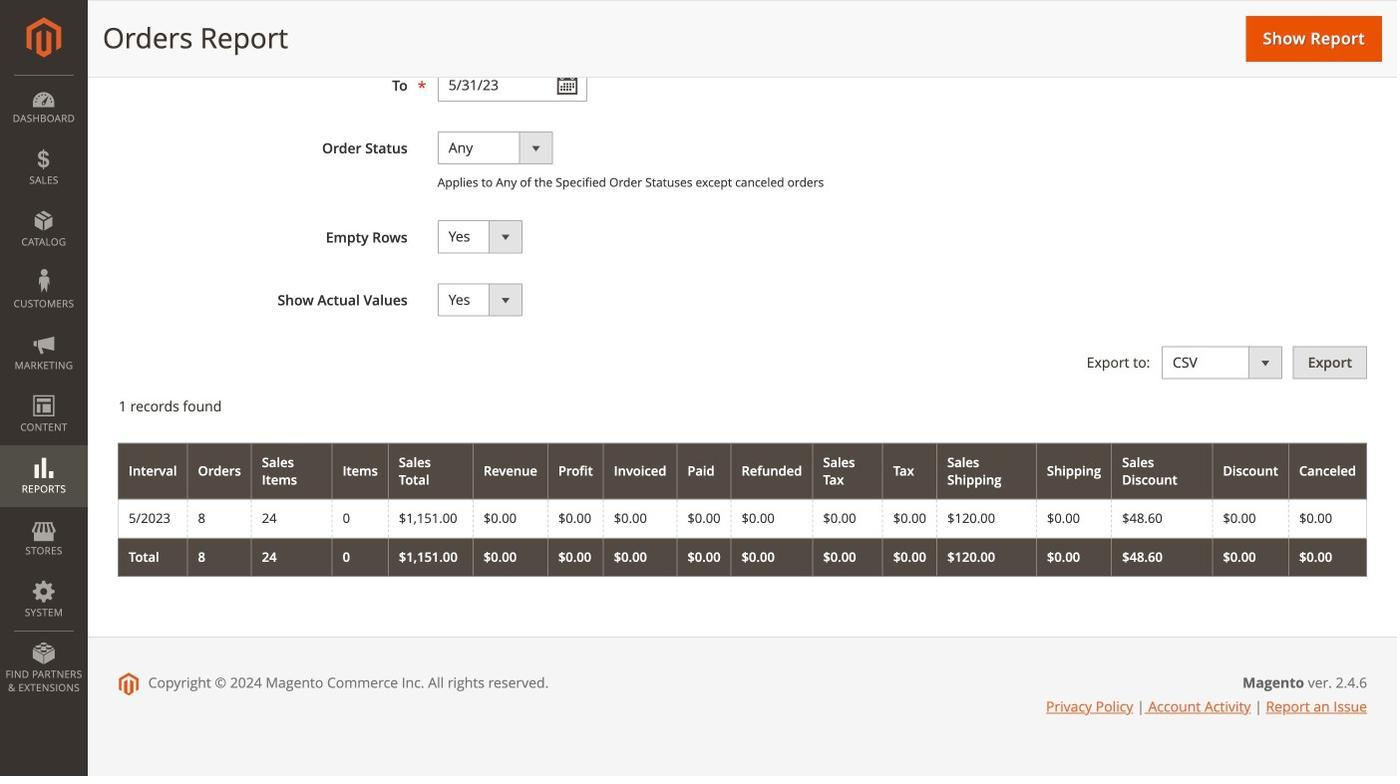 Task type: describe. For each thing, give the bounding box(es) containing it.
magento admin panel image
[[26, 17, 61, 58]]



Task type: locate. For each thing, give the bounding box(es) containing it.
None text field
[[438, 6, 587, 39], [438, 69, 587, 102], [438, 6, 587, 39], [438, 69, 587, 102]]

menu bar
[[0, 75, 88, 705]]



